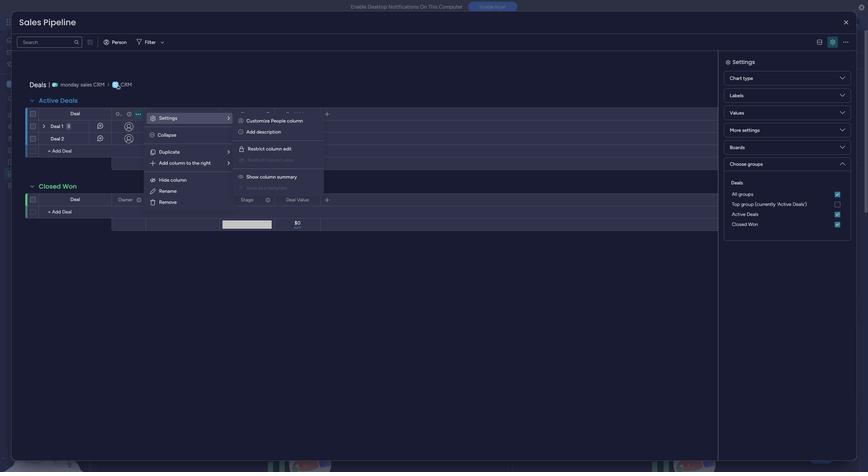 Task type: describe. For each thing, give the bounding box(es) containing it.
person button
[[101, 37, 131, 48]]

pipeline
[[43, 17, 76, 28]]

Search in workspace field
[[15, 95, 58, 103]]

top
[[732, 202, 740, 208]]

1 vertical spatial owner field
[[116, 196, 134, 204]]

revenue
[[189, 78, 216, 86]]

1 vertical spatial monday
[[60, 82, 79, 88]]

column information image
[[136, 197, 142, 203]]

add for add description
[[246, 129, 255, 135]]

active deals option
[[730, 210, 845, 220]]

$122,000
[[288, 136, 307, 142]]

sum for $0
[[294, 225, 301, 230]]

0 vertical spatial owner field
[[114, 110, 130, 118]]

2 deal value field from the top
[[284, 196, 311, 204]]

1 vertical spatial monday sales crm
[[60, 82, 105, 88]]

dapulse x slim image
[[844, 20, 848, 25]]

2 vertical spatial contacts
[[173, 197, 193, 203]]

1 stage field from the top
[[239, 110, 255, 118]]

(currently
[[755, 202, 776, 208]]

boards
[[730, 145, 745, 151]]

restrict column edit
[[248, 146, 292, 152]]

lily
[[163, 136, 170, 142]]

show column summary
[[246, 174, 297, 180]]

deal up "$70,000"
[[286, 111, 296, 117]]

sales dashboard banner
[[92, 30, 865, 69]]

options image for 1st stage 'field' from the bottom
[[265, 194, 270, 206]]

a
[[264, 185, 267, 191]]

deal 1
[[51, 124, 63, 130]]

my
[[15, 49, 22, 55]]

leads
[[16, 124, 29, 130]]

deal left 1
[[51, 124, 60, 130]]

v2 funnel image
[[154, 174, 159, 179]]

sales pipeline
[[19, 17, 76, 28]]

filter dashboard by text search field inside sales dashboard "banner"
[[207, 55, 272, 67]]

smith
[[171, 136, 184, 142]]

save as a template
[[246, 185, 287, 191]]

0 vertical spatial monday sales crm
[[31, 18, 83, 26]]

1 value from the top
[[297, 111, 309, 117]]

my work
[[15, 49, 34, 55]]

enable now! button
[[468, 2, 517, 12]]

add column to the right image
[[149, 160, 156, 167]]

c for workspace icon to the right
[[114, 82, 117, 87]]

remove image
[[149, 199, 156, 206]]

3 button
[[66, 120, 71, 133]]

sum for $192,000
[[294, 164, 301, 169]]

chart type
[[730, 75, 753, 81]]

options image for "owner" field to the top
[[136, 108, 141, 120]]

0 vertical spatial contacts
[[173, 111, 193, 117]]

sales dashboard
[[104, 34, 197, 49]]

mass email tracking image
[[6, 60, 13, 67]]

column information image for options image related to second contacts field from the bottom
[[210, 111, 216, 117]]

v2 split view image
[[817, 40, 822, 45]]

settings image
[[149, 115, 156, 122]]

more settings
[[730, 127, 760, 133]]

owner for "owner" field to the top
[[116, 111, 130, 117]]

deals element containing all groups
[[730, 190, 845, 200]]

filter
[[145, 39, 156, 45]]

notifications
[[388, 4, 419, 10]]

help
[[815, 455, 828, 462]]

column for hide column
[[171, 177, 187, 183]]

search image
[[74, 40, 79, 45]]

top group (currently 'active deals')
[[732, 202, 807, 208]]

won for closed won field
[[63, 182, 77, 191]]

2
[[61, 136, 64, 142]]

deals inside active deals option
[[747, 212, 759, 218]]

lottie animation image
[[0, 403, 88, 473]]

enable desktop notifications on this computer
[[351, 4, 463, 10]]

person
[[112, 39, 127, 45]]

alex green
[[163, 124, 187, 130]]

description
[[257, 129, 281, 135]]

owner for the bottommost "owner" field
[[118, 197, 133, 203]]

options image for 1st stage 'field'
[[265, 108, 270, 120]]

deal down closed won field
[[70, 197, 80, 203]]

all groups
[[732, 192, 753, 198]]

discovery
[[236, 124, 258, 130]]

$192,000 for $192,000
[[168, 103, 276, 133]]

right
[[201, 160, 211, 166]]

-
[[147, 78, 151, 86]]

|
[[49, 82, 50, 88]]

share button
[[811, 36, 840, 47]]

0 vertical spatial filter dashboard by text search field
[[17, 37, 82, 48]]

getting started
[[16, 183, 50, 189]]

my work button
[[4, 47, 75, 58]]

enable now!
[[480, 4, 506, 10]]

type
[[743, 75, 753, 81]]

v2 info image
[[238, 129, 243, 135]]

deal down save as a template menu item
[[286, 197, 296, 203]]

hide column
[[159, 177, 187, 183]]

eye outline image
[[238, 174, 243, 180]]

accounts
[[16, 147, 37, 153]]

active deals - forecasted revenue
[[107, 78, 216, 86]]

active deals for active deals field
[[39, 96, 78, 105]]

more dots image
[[847, 80, 852, 85]]

0 horizontal spatial sales
[[56, 18, 70, 26]]

lily smith element
[[150, 135, 187, 143]]

1 deal value field from the top
[[284, 110, 311, 118]]

proposal
[[238, 136, 256, 142]]

deals')
[[793, 202, 807, 208]]

all
[[732, 192, 737, 198]]

2 contacts field from the top
[[171, 196, 194, 204]]

3
[[67, 124, 70, 129]]

$70,000
[[289, 124, 306, 129]]

groups for all groups
[[738, 192, 753, 198]]

0 vertical spatial more dots image
[[844, 40, 848, 45]]

$192,000 sum
[[287, 159, 308, 169]]

work
[[23, 49, 34, 55]]

stage for 1st stage 'field'
[[241, 111, 254, 117]]

this
[[428, 4, 438, 10]]

1
[[61, 124, 63, 130]]

restrict for restrict column view
[[248, 157, 265, 163]]

closed won for closed won field
[[39, 182, 77, 191]]

activities
[[16, 159, 37, 165]]

column information image for options image related to 1st stage 'field'
[[265, 111, 271, 117]]

collapse
[[158, 132, 176, 138]]

list arrow image for duplicate
[[228, 150, 230, 155]]

funnel chart
[[107, 172, 147, 181]]

options image for the bottommost "owner" field
[[136, 194, 141, 206]]

1 vertical spatial settings
[[159, 115, 177, 121]]

view
[[283, 157, 293, 163]]

forecasted
[[152, 78, 188, 86]]

v2 collapse column outline image
[[150, 132, 155, 138]]

2 value from the top
[[297, 197, 309, 203]]

people
[[271, 118, 286, 124]]

deal value for 1st deal value field from the bottom of the page
[[286, 197, 309, 203]]

desktop
[[368, 4, 387, 10]]

duplicate image
[[149, 149, 156, 156]]

restrict for restrict column edit
[[248, 146, 265, 152]]

restrict column view menu item
[[238, 156, 319, 165]]

alex green element
[[150, 123, 190, 131]]

more
[[730, 127, 741, 133]]

hide
[[159, 177, 169, 183]]

filter button
[[134, 37, 166, 48]]

magic wand outline image
[[238, 185, 243, 191]]

c for the left workspace icon
[[8, 81, 12, 87]]

column for add column to the right
[[169, 160, 185, 166]]

options image for second contacts field from the bottom
[[210, 108, 215, 120]]



Task type: vqa. For each thing, say whether or not it's contained in the screenshot.
bottommost dapulse dropdown down arrow image
yes



Task type: locate. For each thing, give the bounding box(es) containing it.
2 vertical spatial active
[[732, 212, 746, 218]]

deals left | at the left of page
[[29, 81, 46, 89]]

0 vertical spatial monday
[[31, 18, 55, 26]]

value up "$70,000"
[[297, 111, 309, 117]]

deals down "group"
[[747, 212, 759, 218]]

1 vertical spatial deal value field
[[284, 196, 311, 204]]

svg image inside 'alex green' element
[[153, 123, 160, 130]]

Deal Value field
[[284, 110, 311, 118], [284, 196, 311, 204]]

duplicate
[[159, 149, 180, 155]]

enable left the "desktop"
[[351, 4, 366, 10]]

deals element
[[730, 190, 845, 200], [730, 200, 845, 210]]

labels
[[730, 93, 744, 99]]

column information image
[[127, 111, 132, 117], [210, 111, 216, 117], [265, 111, 271, 117], [265, 197, 271, 203]]

sum inside $192,000 sum
[[294, 164, 301, 169]]

contacts down rename
[[173, 197, 193, 203]]

1 horizontal spatial workspace image
[[112, 82, 119, 88]]

1 restrict from the top
[[248, 146, 265, 152]]

$0 sum
[[294, 220, 301, 230]]

closed inside field
[[39, 182, 61, 191]]

v2 settings line image
[[830, 40, 835, 45]]

restrict right restrict column view image
[[248, 157, 265, 163]]

settings
[[742, 127, 760, 133]]

2 restrict from the top
[[248, 157, 265, 163]]

deals up leads
[[16, 112, 28, 118]]

2 deals group from the top
[[730, 210, 845, 230]]

column information image up customize people column
[[265, 111, 271, 117]]

1 sum from the top
[[294, 164, 301, 169]]

0 vertical spatial sales
[[19, 17, 41, 28]]

groups inside the deals element
[[738, 192, 753, 198]]

1 vertical spatial sum
[[294, 225, 301, 230]]

to
[[186, 160, 191, 166]]

3 dapulse dropdown down arrow image from the top
[[840, 128, 845, 135]]

active deals for active deals option
[[732, 212, 759, 218]]

rename
[[159, 189, 177, 194]]

0 vertical spatial + add deal text field
[[42, 147, 108, 156]]

c left deals
[[114, 82, 117, 87]]

1 horizontal spatial sales
[[80, 82, 92, 88]]

groups right choose
[[748, 162, 763, 167]]

deal value up "$70,000"
[[286, 111, 309, 117]]

0 horizontal spatial filter dashboard by text search field
[[17, 37, 82, 48]]

sales inside "banner"
[[104, 34, 133, 49]]

settings
[[733, 58, 755, 66], [159, 115, 177, 121]]

crm inside workspace selection element
[[16, 81, 28, 87]]

0 vertical spatial sum
[[294, 164, 301, 169]]

more dots image
[[844, 40, 848, 45], [847, 174, 852, 179]]

column information image for options image related to 1st stage 'field' from the bottom
[[265, 197, 271, 203]]

4 dapulse dropdown down arrow image from the top
[[840, 145, 845, 153]]

list box containing deals
[[0, 108, 88, 285]]

1 horizontal spatial closed
[[732, 222, 747, 228]]

contacts field down rename
[[171, 196, 194, 204]]

getting
[[16, 183, 33, 189]]

active for active deals option
[[732, 212, 746, 218]]

column
[[287, 118, 303, 124], [266, 146, 282, 152], [266, 157, 282, 163], [169, 160, 185, 166], [260, 174, 276, 180], [171, 177, 187, 183]]

2 horizontal spatial active
[[732, 212, 746, 218]]

1 vertical spatial closed won
[[732, 222, 758, 228]]

1 horizontal spatial monday
[[60, 82, 79, 88]]

active inside field
[[39, 96, 59, 105]]

dapulse person column image
[[238, 118, 243, 124]]

column up save as a template
[[260, 174, 276, 180]]

monday sales crm up 'home' button
[[31, 18, 83, 26]]

1 horizontal spatial active deals
[[732, 212, 759, 218]]

0 horizontal spatial active
[[39, 96, 59, 105]]

home
[[16, 37, 29, 43]]

1 vertical spatial restrict
[[248, 157, 265, 163]]

deal
[[70, 111, 80, 117], [286, 111, 296, 117], [51, 124, 60, 130], [51, 136, 60, 142], [70, 197, 80, 203], [286, 197, 296, 203]]

closed won for closed won "option"
[[732, 222, 758, 228]]

customize
[[246, 118, 270, 124]]

add
[[246, 129, 255, 135], [159, 160, 168, 166]]

add right the add column to the right image
[[159, 160, 168, 166]]

christina overa image
[[849, 17, 860, 28]]

groups
[[748, 162, 763, 167], [738, 192, 753, 198]]

0 horizontal spatial c
[[8, 81, 12, 87]]

1 vertical spatial owner
[[118, 197, 133, 203]]

list arrow image left restrict column view image
[[228, 161, 230, 166]]

as
[[258, 185, 263, 191]]

show
[[246, 174, 259, 180]]

home button
[[4, 35, 75, 46]]

monday sales crm
[[31, 18, 83, 26], [60, 82, 105, 88]]

2 stage field from the top
[[239, 196, 255, 204]]

1 vertical spatial active
[[39, 96, 59, 105]]

add up proposal
[[246, 129, 255, 135]]

monday sales crm up active deals field
[[60, 82, 105, 88]]

active deals inside field
[[39, 96, 78, 105]]

Active Deals field
[[37, 96, 80, 105]]

1 vertical spatial $192,000
[[287, 159, 308, 165]]

closed won down "group"
[[732, 222, 758, 228]]

hide column image
[[149, 177, 156, 184]]

0 vertical spatial closed
[[39, 182, 61, 191]]

1 vertical spatial filter dashboard by text search field
[[207, 55, 272, 67]]

settings up chart type
[[733, 58, 755, 66]]

sales
[[19, 17, 41, 28], [104, 34, 133, 49]]

select product image
[[6, 19, 13, 26]]

0 horizontal spatial sales
[[19, 17, 41, 28]]

column up "$70,000"
[[287, 118, 303, 124]]

owner left column information image
[[118, 197, 133, 203]]

1 vertical spatial + add deal text field
[[42, 208, 108, 217]]

1 vertical spatial list arrow image
[[228, 150, 230, 155]]

active down | at the left of page
[[39, 96, 59, 105]]

Sales Dashboard field
[[103, 34, 199, 49]]

1 stage from the top
[[241, 111, 254, 117]]

enable left the now!
[[480, 4, 494, 10]]

alex
[[163, 124, 172, 130]]

closed down the top
[[732, 222, 747, 228]]

1 deals element from the top
[[730, 190, 845, 200]]

+ add deal text field down "2"
[[42, 147, 108, 156]]

public board image
[[7, 182, 14, 189]]

deals
[[128, 78, 146, 86]]

sales for sales pipeline
[[19, 17, 41, 28]]

dapulse dropdown down arrow image for groups
[[840, 159, 845, 167]]

list box
[[0, 108, 88, 285]]

closed for closed won "option"
[[732, 222, 747, 228]]

restrict down proposal
[[248, 146, 265, 152]]

add description
[[246, 129, 281, 135]]

restrict column edit image
[[238, 146, 245, 153]]

1 dapulse dropdown down arrow image from the top
[[840, 76, 845, 83]]

Stage field
[[239, 110, 255, 118], [239, 196, 255, 204]]

Closed Won field
[[37, 182, 79, 191]]

None search field
[[17, 37, 82, 48]]

computer
[[439, 4, 463, 10]]

2 deals element from the top
[[730, 200, 845, 210]]

deal value for first deal value field from the top of the page
[[286, 111, 309, 117]]

0 vertical spatial owner
[[116, 111, 130, 117]]

group
[[741, 202, 754, 208]]

0 horizontal spatial workspace image
[[7, 80, 14, 88]]

help button
[[809, 453, 834, 464]]

stage for 1st stage 'field' from the bottom
[[241, 197, 254, 203]]

values
[[730, 110, 744, 116]]

0 horizontal spatial enable
[[351, 4, 366, 10]]

0 vertical spatial sales
[[56, 18, 70, 26]]

svg image
[[153, 123, 160, 130], [153, 136, 160, 142]]

workspace image left deals
[[112, 82, 119, 88]]

on
[[420, 4, 427, 10]]

choose groups
[[730, 162, 763, 167]]

closed won option
[[730, 220, 845, 230]]

deal value
[[286, 111, 309, 117], [286, 197, 309, 203]]

svg image left lily
[[153, 136, 160, 142]]

rename image
[[149, 188, 156, 195]]

monday up active deals field
[[60, 82, 79, 88]]

1 vertical spatial more dots image
[[847, 174, 852, 179]]

menu containing settings
[[144, 110, 235, 211]]

stage
[[241, 111, 254, 117], [241, 197, 254, 203]]

won inside "option"
[[748, 222, 758, 228]]

contacts
[[173, 111, 193, 117], [16, 136, 36, 141], [173, 197, 193, 203]]

0 vertical spatial active
[[107, 78, 127, 86]]

$192,000 for $192,000 sum
[[287, 159, 308, 165]]

1 vertical spatial groups
[[738, 192, 753, 198]]

1 vertical spatial contacts field
[[171, 196, 194, 204]]

1 horizontal spatial active
[[107, 78, 127, 86]]

template
[[268, 185, 287, 191]]

options image
[[136, 108, 141, 120], [210, 108, 215, 120], [265, 108, 270, 120], [311, 108, 315, 120], [136, 194, 141, 206], [265, 194, 270, 206], [311, 194, 315, 206]]

1 vertical spatial won
[[748, 222, 758, 228]]

active deals down | at the left of page
[[39, 96, 78, 105]]

1 vertical spatial active deals
[[732, 212, 759, 218]]

contacts up green
[[173, 111, 193, 117]]

0 horizontal spatial closed won
[[39, 182, 77, 191]]

save as a template menu item
[[238, 184, 319, 193]]

0 horizontal spatial add
[[159, 160, 168, 166]]

1 vertical spatial stage
[[241, 197, 254, 203]]

0 horizontal spatial won
[[63, 182, 77, 191]]

restrict column view image
[[238, 157, 245, 164]]

deal 2
[[51, 136, 64, 142]]

list arrow image for add column to the right
[[228, 161, 230, 166]]

save
[[246, 185, 257, 191]]

add for add column to the right
[[159, 160, 168, 166]]

0 vertical spatial svg image
[[153, 123, 160, 130]]

1 horizontal spatial won
[[748, 222, 758, 228]]

remove
[[159, 200, 177, 206]]

restrict column view
[[248, 157, 293, 163]]

list arrow image left the dapulse person column icon
[[228, 116, 230, 121]]

1 vertical spatial stage field
[[239, 196, 255, 204]]

deals group
[[730, 180, 845, 230], [730, 210, 845, 230]]

column information image for options image associated with "owner" field to the top
[[127, 111, 132, 117]]

deals element up 'active
[[730, 190, 845, 200]]

1 horizontal spatial filter dashboard by text search field
[[207, 55, 272, 67]]

active down the top
[[732, 212, 746, 218]]

now!
[[495, 4, 506, 10]]

list arrow image for settings
[[228, 116, 230, 121]]

2 dapulse dropdown down arrow image from the top
[[840, 93, 845, 101]]

active deals inside option
[[732, 212, 759, 218]]

deal value field down save as a template menu item
[[284, 196, 311, 204]]

svg image for lily
[[153, 136, 160, 142]]

0 horizontal spatial $0
[[295, 220, 300, 226]]

restrict inside menu item
[[248, 157, 265, 163]]

arrow down image
[[158, 38, 166, 46]]

deals
[[29, 81, 46, 89], [60, 96, 78, 105], [16, 112, 28, 118], [731, 180, 743, 186], [747, 212, 759, 218]]

1 horizontal spatial sales
[[104, 34, 133, 49]]

sum
[[294, 164, 301, 169], [294, 225, 301, 230]]

stage down save
[[241, 197, 254, 203]]

'active
[[777, 202, 792, 208]]

1 vertical spatial deal value
[[286, 197, 309, 203]]

2 svg image from the top
[[153, 136, 160, 142]]

3 list arrow image from the top
[[228, 161, 230, 166]]

contacts up the accounts in the top of the page
[[16, 136, 36, 141]]

deals element containing top group (currently 'active deals')
[[730, 200, 845, 210]]

column for restrict column view
[[266, 157, 282, 163]]

deal up '3' button
[[70, 111, 80, 117]]

0 vertical spatial settings
[[733, 58, 755, 66]]

lottie animation element
[[0, 403, 88, 473]]

monday
[[31, 18, 55, 26], [60, 82, 79, 88]]

Contacts field
[[171, 110, 194, 118], [171, 196, 194, 204]]

dashboard
[[136, 34, 197, 49]]

won inside field
[[63, 182, 77, 191]]

column inside restrict column view menu item
[[266, 157, 282, 163]]

5 dapulse dropdown down arrow image from the top
[[840, 159, 845, 167]]

1 contacts field from the top
[[171, 110, 194, 118]]

0 vertical spatial closed won
[[39, 182, 77, 191]]

$192,000 up proposal
[[168, 103, 276, 133]]

stage field up the dapulse person column icon
[[239, 110, 255, 118]]

column information image down save as a template
[[265, 197, 271, 203]]

menu
[[144, 110, 235, 211]]

1 deals group from the top
[[730, 180, 845, 230]]

stage field down save
[[239, 196, 255, 204]]

deals up all
[[731, 180, 743, 186]]

0 horizontal spatial closed
[[39, 182, 61, 191]]

deals element up closed won "option"
[[730, 200, 845, 210]]

dapulse dropdown down arrow image for type
[[840, 76, 845, 83]]

1 vertical spatial value
[[297, 197, 309, 203]]

owner field left settings icon
[[114, 110, 130, 118]]

1 + add deal text field from the top
[[42, 147, 108, 156]]

crm
[[71, 18, 83, 26], [16, 81, 28, 87], [93, 82, 105, 88], [121, 82, 132, 88]]

0 horizontal spatial $192,000
[[168, 103, 276, 133]]

settings up "alex"
[[159, 115, 177, 121]]

closed won inside closed won "option"
[[732, 222, 758, 228]]

deal left "2"
[[51, 136, 60, 142]]

enable
[[351, 4, 366, 10], [480, 4, 494, 10]]

choose
[[730, 162, 747, 167]]

dapulse dropdown down arrow image
[[840, 76, 845, 83], [840, 93, 845, 101], [840, 128, 845, 135], [840, 145, 845, 153], [840, 159, 845, 167]]

column for show column summary
[[260, 174, 276, 180]]

sales left filter popup button
[[104, 34, 133, 49]]

0 vertical spatial add
[[246, 129, 255, 135]]

summary
[[277, 174, 297, 180]]

started
[[34, 183, 50, 189]]

1 vertical spatial closed
[[732, 222, 747, 228]]

enable inside button
[[480, 4, 494, 10]]

deals inside active deals field
[[60, 96, 78, 105]]

contacts field up green
[[171, 110, 194, 118]]

1 horizontal spatial $0
[[463, 103, 493, 133]]

1 horizontal spatial closed won
[[732, 222, 758, 228]]

share
[[824, 38, 837, 44]]

owner field left column information image
[[116, 196, 134, 204]]

active for active deals field
[[39, 96, 59, 105]]

monday up 'home' button
[[31, 18, 55, 26]]

$192,000
[[168, 103, 276, 133], [287, 159, 308, 165]]

closed won right getting
[[39, 182, 77, 191]]

0 vertical spatial chart
[[730, 75, 742, 81]]

owner left settings icon
[[116, 111, 130, 117]]

green
[[173, 124, 187, 130]]

c down mass email tracking image
[[8, 81, 12, 87]]

customize people column
[[246, 118, 303, 124]]

1 vertical spatial contacts
[[16, 136, 36, 141]]

Filter dashboard by text search field
[[17, 37, 82, 48], [207, 55, 272, 67]]

0 vertical spatial groups
[[748, 162, 763, 167]]

stage up the dapulse person column icon
[[241, 111, 254, 117]]

1 vertical spatial add
[[159, 160, 168, 166]]

closed won inside closed won field
[[39, 182, 77, 191]]

2 horizontal spatial $0
[[719, 103, 750, 133]]

0 vertical spatial list arrow image
[[228, 116, 230, 121]]

workspace image down mass email tracking image
[[7, 80, 14, 88]]

Sales Pipeline field
[[17, 17, 78, 28]]

sales for sales dashboard
[[104, 34, 133, 49]]

0 horizontal spatial monday
[[31, 18, 55, 26]]

0 vertical spatial deal value field
[[284, 110, 311, 118]]

won
[[63, 182, 77, 191], [748, 222, 758, 228]]

0 vertical spatial won
[[63, 182, 77, 191]]

deal value down save as a template menu item
[[286, 197, 309, 203]]

column left to
[[169, 160, 185, 166]]

add column to the right
[[159, 160, 211, 166]]

0 vertical spatial contacts field
[[171, 110, 194, 118]]

$0 inside the $0 sum
[[295, 220, 300, 226]]

svg image down settings icon
[[153, 123, 160, 130]]

chart left type on the right top
[[730, 75, 742, 81]]

workspace selection element
[[7, 80, 29, 89]]

won right started at the left of the page
[[63, 182, 77, 191]]

svg image for alex
[[153, 123, 160, 130]]

0 horizontal spatial active deals
[[39, 96, 78, 105]]

list arrow image
[[228, 116, 230, 121], [228, 150, 230, 155], [228, 161, 230, 166]]

0 vertical spatial deal value
[[286, 111, 309, 117]]

owner
[[116, 111, 130, 117], [118, 197, 133, 203]]

closed inside "option"
[[732, 222, 747, 228]]

groups for choose groups
[[748, 162, 763, 167]]

column information image left settings icon
[[127, 111, 132, 117]]

deals group containing active deals
[[730, 210, 845, 230]]

won for closed won "option"
[[748, 222, 758, 228]]

active left deals
[[107, 78, 127, 86]]

active inside option
[[732, 212, 746, 218]]

column for restrict column edit
[[266, 146, 282, 152]]

2 list arrow image from the top
[[228, 150, 230, 155]]

chart left hide column image
[[130, 172, 147, 181]]

closed
[[39, 182, 61, 191], [732, 222, 747, 228]]

deals heading
[[731, 180, 743, 187]]

chart
[[730, 75, 742, 81], [130, 172, 147, 181]]

dapulse dropdown down arrow image
[[840, 110, 845, 118]]

2 stage from the top
[[241, 197, 254, 203]]

1 horizontal spatial enable
[[480, 4, 494, 10]]

enable for enable desktop notifications on this computer
[[351, 4, 366, 10]]

dapulse dropdown down arrow image for settings
[[840, 128, 845, 135]]

0 horizontal spatial chart
[[130, 172, 147, 181]]

1 svg image from the top
[[153, 123, 160, 130]]

$0
[[463, 103, 493, 133], [719, 103, 750, 133], [295, 220, 300, 226]]

svg image inside lily smith element
[[153, 136, 160, 142]]

0 vertical spatial stage
[[241, 111, 254, 117]]

1 horizontal spatial add
[[246, 129, 255, 135]]

active deals down "group"
[[732, 212, 759, 218]]

column up restrict column view
[[266, 146, 282, 152]]

groups up "group"
[[738, 192, 753, 198]]

public dashboard image
[[7, 171, 14, 177]]

1 horizontal spatial c
[[114, 82, 117, 87]]

workspace image
[[7, 80, 14, 88], [112, 82, 119, 88]]

1 horizontal spatial settings
[[733, 58, 755, 66]]

1 horizontal spatial $192,000
[[287, 159, 308, 165]]

Owner field
[[114, 110, 130, 118], [116, 196, 134, 204]]

value up the $0 sum
[[297, 197, 309, 203]]

0 horizontal spatial settings
[[159, 115, 177, 121]]

$192,000 down edit at left top
[[287, 159, 308, 165]]

1 horizontal spatial chart
[[730, 75, 742, 81]]

deals up 3
[[60, 96, 78, 105]]

lily smith
[[163, 136, 184, 142]]

1 vertical spatial sales
[[80, 82, 92, 88]]

1 vertical spatial sales
[[104, 34, 133, 49]]

column down the restrict column edit
[[266, 157, 282, 163]]

deal value field up "$70,000"
[[284, 110, 311, 118]]

won down "group"
[[748, 222, 758, 228]]

2 sum from the top
[[294, 225, 301, 230]]

2 vertical spatial list arrow image
[[228, 161, 230, 166]]

value
[[297, 111, 309, 117], [297, 197, 309, 203]]

0 vertical spatial active deals
[[39, 96, 78, 105]]

+ add deal text field down closed won field
[[42, 208, 108, 217]]

list arrow image left restrict column edit icon
[[228, 150, 230, 155]]

closed for closed won field
[[39, 182, 61, 191]]

column right hide on the top
[[171, 177, 187, 183]]

2 deal value from the top
[[286, 197, 309, 203]]

edit
[[283, 146, 292, 152]]

1 vertical spatial chart
[[130, 172, 147, 181]]

0 vertical spatial stage field
[[239, 110, 255, 118]]

enable for enable now!
[[480, 4, 494, 10]]

dapulse close image
[[859, 4, 865, 11]]

1 deal value from the top
[[286, 111, 309, 117]]

column information image down "revenue"
[[210, 111, 216, 117]]

deals group containing deals
[[730, 180, 845, 230]]

closed right getting
[[39, 182, 61, 191]]

0 vertical spatial $192,000
[[168, 103, 276, 133]]

option
[[0, 109, 88, 110]]

+ Add Deal text field
[[42, 147, 108, 156], [42, 208, 108, 217]]

2 + add deal text field from the top
[[42, 208, 108, 217]]

the
[[192, 160, 199, 166]]

0 vertical spatial restrict
[[248, 146, 265, 152]]

1 vertical spatial svg image
[[153, 136, 160, 142]]

0 vertical spatial value
[[297, 111, 309, 117]]

sales up home
[[19, 17, 41, 28]]

1 list arrow image from the top
[[228, 116, 230, 121]]

funnel
[[107, 172, 128, 181]]

c
[[8, 81, 12, 87], [114, 82, 117, 87]]



